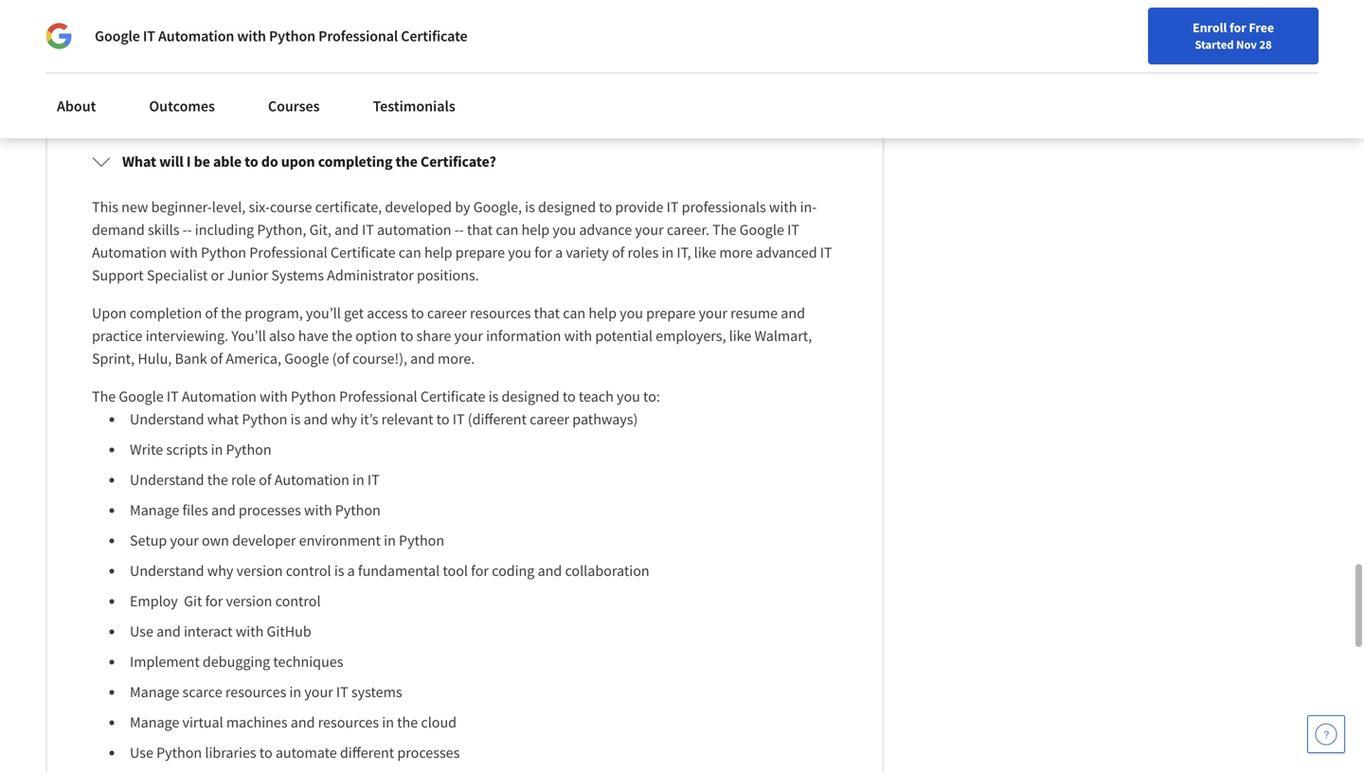 Task type: locate. For each thing, give the bounding box(es) containing it.
the right as
[[519, 62, 540, 81]]

for
[[1230, 19, 1247, 36], [535, 243, 553, 262], [471, 562, 489, 580], [205, 592, 223, 611]]

0 vertical spatial use
[[130, 622, 153, 641]]

1 vertical spatial the
[[92, 387, 116, 406]]

processes down cloud
[[398, 744, 460, 762]]

0 vertical spatial why
[[331, 410, 357, 429]]

that inside the upon completion of the program, you'll get access to career resources that can help you prepare your resume and practice interviewing. you'll also have the option to share your information with potential employers, like walmart, sprint, hulu, bank of america, google (of course!), and more.
[[534, 304, 560, 323]]

can down "google,"
[[496, 220, 519, 239]]

roles
[[628, 243, 659, 262]]

it up advanced
[[788, 220, 800, 239]]

it up career. on the top
[[667, 198, 679, 217]]

control for why
[[286, 562, 331, 580]]

in right scripts on the bottom of page
[[211, 440, 223, 459]]

you'll
[[232, 326, 266, 345]]

0 vertical spatial can
[[496, 220, 519, 239]]

outcomes link
[[138, 85, 226, 127]]

0 horizontal spatial that
[[467, 220, 493, 239]]

0 vertical spatial information
[[656, 62, 731, 81]]

2 vertical spatial understand
[[130, 562, 204, 580]]

1 vertical spatial why
[[207, 562, 234, 580]]

the down professionals
[[713, 220, 737, 239]]

1 vertical spatial understand
[[130, 471, 204, 489]]

control for for
[[275, 592, 321, 611]]

professional down python,
[[250, 243, 328, 262]]

with
[[237, 27, 266, 45], [770, 198, 798, 217], [170, 243, 198, 262], [565, 326, 593, 345], [260, 387, 288, 406], [304, 501, 332, 520], [236, 622, 264, 641]]

processes
[[239, 501, 301, 520], [398, 744, 460, 762]]

a down environment
[[348, 562, 355, 580]]

2 vertical spatial a
[[348, 562, 355, 580]]

0 horizontal spatial like
[[694, 243, 717, 262]]

a left variety
[[556, 243, 563, 262]]

to
[[186, 17, 200, 35], [245, 152, 258, 171], [599, 198, 612, 217], [411, 304, 424, 323], [400, 326, 414, 345], [563, 387, 576, 406], [437, 410, 450, 429], [260, 744, 273, 762]]

we highly recommend taking the courses in the order presented, as the content builds on information from earlier lessons.
[[92, 62, 811, 104]]

1 vertical spatial manage
[[130, 683, 179, 702]]

more
[[720, 243, 753, 262]]

1 vertical spatial certificate
[[331, 243, 396, 262]]

0 vertical spatial version
[[237, 562, 283, 580]]

1 horizontal spatial why
[[331, 410, 357, 429]]

order
[[393, 62, 428, 81]]

0 vertical spatial career
[[427, 304, 467, 323]]

google inside "this new beginner-level, six-course certificate, developed by google, is designed to provide it professionals with in- demand skills -- including python, git, and it automation -- that can help you advance your career. the google it automation with python professional certificate can help prepare you for a variety of roles in it, like more advanced it support specialist or junior systems administrator positions."
[[740, 220, 785, 239]]

of left roles
[[612, 243, 625, 262]]

0 vertical spatial control
[[286, 562, 331, 580]]

your up roles
[[635, 220, 664, 239]]

4 - from the left
[[459, 220, 464, 239]]

2 vertical spatial professional
[[339, 387, 418, 406]]

in inside we highly recommend taking the courses in the order presented, as the content builds on information from earlier lessons.
[[354, 62, 366, 81]]

designed up (different
[[502, 387, 560, 406]]

courses inside dropdown button
[[260, 17, 310, 35]]

is inside "this new beginner-level, six-course certificate, developed by google, is designed to provide it professionals with in- demand skills -- including python, git, and it automation -- that can help you advance your career. the google it automation with python professional certificate can help prepare you for a variety of roles in it, like more advanced it support specialist or junior systems administrator positions."
[[525, 198, 535, 217]]

2 horizontal spatial a
[[556, 243, 563, 262]]

2 vertical spatial can
[[563, 304, 586, 323]]

will
[[159, 152, 184, 171]]

1 manage from the top
[[130, 501, 179, 520]]

i right do on the top of the page
[[143, 17, 148, 35]]

resources inside the upon completion of the program, you'll get access to career resources that can help you prepare your resume and practice interviewing. you'll also have the option to share your information with potential employers, like walmart, sprint, hulu, bank of america, google (of course!), and more.
[[470, 304, 531, 323]]

like right it,
[[694, 243, 717, 262]]

0 horizontal spatial help
[[425, 243, 453, 262]]

share
[[417, 326, 452, 345]]

1 vertical spatial version
[[226, 592, 272, 611]]

prepare up employers,
[[647, 304, 696, 323]]

google
[[95, 27, 140, 45], [740, 220, 785, 239], [284, 349, 329, 368], [119, 387, 164, 406]]

1 vertical spatial can
[[399, 243, 422, 262]]

as
[[502, 62, 516, 81]]

of
[[612, 243, 625, 262], [205, 304, 218, 323], [210, 349, 223, 368], [259, 471, 272, 489]]

it down 'hulu,'
[[167, 387, 179, 406]]

developed
[[385, 198, 452, 217]]

collaboration
[[565, 562, 650, 580]]

0 horizontal spatial information
[[486, 326, 562, 345]]

it down certificate,
[[362, 220, 374, 239]]

help up positions.
[[425, 243, 453, 262]]

understand down scripts on the bottom of page
[[130, 471, 204, 489]]

beginner-
[[151, 198, 212, 217]]

and down certificate,
[[335, 220, 359, 239]]

provide
[[615, 198, 664, 217]]

1 vertical spatial use
[[130, 744, 153, 762]]

professionals
[[682, 198, 766, 217]]

in
[[313, 17, 325, 35], [354, 62, 366, 81], [662, 243, 674, 262], [211, 440, 223, 459], [353, 471, 365, 489], [384, 531, 396, 550], [290, 683, 302, 702], [382, 713, 394, 732]]

upon
[[92, 304, 127, 323]]

your left own in the bottom of the page
[[170, 531, 199, 550]]

2 vertical spatial certificate
[[421, 387, 486, 406]]

1 horizontal spatial can
[[496, 220, 519, 239]]

version
[[237, 562, 283, 580], [226, 592, 272, 611]]

certificate,
[[315, 198, 382, 217]]

resources up the more.
[[470, 304, 531, 323]]

1 vertical spatial prepare
[[647, 304, 696, 323]]

2 understand from the top
[[130, 471, 204, 489]]

0 vertical spatial like
[[694, 243, 717, 262]]

your up the more.
[[455, 326, 483, 345]]

your down techniques
[[305, 683, 333, 702]]

in up understand why version control is a fundamental tool for coding and collaboration
[[384, 531, 396, 550]]

1 vertical spatial processes
[[398, 744, 460, 762]]

1 vertical spatial that
[[534, 304, 560, 323]]

it left (different
[[453, 410, 465, 429]]

manage down implement at the bottom of page
[[130, 683, 179, 702]]

1 horizontal spatial career
[[530, 410, 570, 429]]

28
[[1260, 37, 1273, 52]]

1 vertical spatial like
[[730, 326, 752, 345]]

help up the potential
[[589, 304, 617, 323]]

google up we
[[95, 27, 140, 45]]

0 horizontal spatial resources
[[225, 683, 287, 702]]

0 vertical spatial understand
[[130, 410, 204, 429]]

role
[[231, 471, 256, 489]]

interact
[[184, 622, 233, 641]]

1 vertical spatial a
[[556, 243, 563, 262]]

0 vertical spatial a
[[328, 17, 336, 35]]

why
[[331, 410, 357, 429], [207, 562, 234, 580]]

2 horizontal spatial help
[[589, 304, 617, 323]]

use left libraries
[[130, 744, 153, 762]]

0 horizontal spatial processes
[[239, 501, 301, 520]]

i
[[143, 17, 148, 35], [187, 152, 191, 171]]

advanced
[[756, 243, 818, 262]]

in down "it's"
[[353, 471, 365, 489]]

1 horizontal spatial a
[[348, 562, 355, 580]]

google down have
[[284, 349, 329, 368]]

with inside the upon completion of the program, you'll get access to career resources that can help you prepare your resume and practice interviewing. you'll also have the option to share your information with potential employers, like walmart, sprint, hulu, bank of america, google (of course!), and more.
[[565, 326, 593, 345]]

2 horizontal spatial resources
[[470, 304, 531, 323]]

google image
[[45, 23, 72, 49]]

employers,
[[656, 326, 726, 345]]

professional up order
[[319, 27, 398, 45]]

career inside the upon completion of the program, you'll get access to career resources that can help you prepare your resume and practice interviewing. you'll also have the option to share your information with potential employers, like walmart, sprint, hulu, bank of america, google (of course!), and more.
[[427, 304, 467, 323]]

upon
[[281, 152, 315, 171]]

understand why version control is a fundamental tool for coding and collaboration
[[130, 562, 650, 580]]

the inside "this new beginner-level, six-course certificate, developed by google, is designed to provide it professionals with in- demand skills -- including python, git, and it automation -- that can help you advance your career. the google it automation with python professional certificate can help prepare you for a variety of roles in it, like more advanced it support specialist or junior systems administrator positions."
[[713, 220, 737, 239]]

libraries
[[205, 744, 256, 762]]

with up implement debugging techniques at the left bottom of page
[[236, 622, 264, 641]]

is right what at the bottom of the page
[[291, 410, 301, 429]]

to down machines
[[260, 744, 273, 762]]

1 vertical spatial information
[[486, 326, 562, 345]]

help
[[522, 220, 550, 239], [425, 243, 453, 262], [589, 304, 617, 323]]

2 - from the left
[[187, 220, 192, 239]]

1 horizontal spatial that
[[534, 304, 560, 323]]

files
[[182, 501, 208, 520]]

professional inside "this new beginner-level, six-course certificate, developed by google, is designed to provide it professionals with in- demand skills -- including python, git, and it automation -- that can help you advance your career. the google it automation with python professional certificate can help prepare you for a variety of roles in it, like more advanced it support specialist or junior systems administrator positions."
[[250, 243, 328, 262]]

for up nov
[[1230, 19, 1247, 36]]

that inside "this new beginner-level, six-course certificate, developed by google, is designed to provide it professionals with in- demand skills -- including python, git, and it automation -- that can help you advance your career. the google it automation with python professional certificate can help prepare you for a variety of roles in it, like more advanced it support specialist or junior systems administrator positions."
[[467, 220, 493, 239]]

manage for manage virtual machines and resources in the cloud
[[130, 713, 179, 732]]

with down the america,
[[260, 387, 288, 406]]

information inside we highly recommend taking the courses in the order presented, as the content builds on information from earlier lessons.
[[656, 62, 731, 81]]

0 horizontal spatial a
[[328, 17, 336, 35]]

professional up 'understand what python is and why it's relevant to it (different career pathways)'
[[339, 387, 418, 406]]

of inside "this new beginner-level, six-course certificate, developed by google, is designed to provide it professionals with in- demand skills -- including python, git, and it automation -- that can help you advance your career. the google it automation with python professional certificate can help prepare you for a variety of roles in it, like more advanced it support specialist or junior systems administrator positions."
[[612, 243, 625, 262]]

for inside "this new beginner-level, six-course certificate, developed by google, is designed to provide it professionals with in- demand skills -- including python, git, and it automation -- that can help you advance your career. the google it automation with python professional certificate can help prepare you for a variety of roles in it, like more advanced it support specialist or junior systems administrator positions."
[[535, 243, 553, 262]]

techniques
[[273, 653, 344, 671]]

resources
[[470, 304, 531, 323], [225, 683, 287, 702], [318, 713, 379, 732]]

2 vertical spatial manage
[[130, 713, 179, 732]]

you
[[553, 220, 576, 239], [508, 243, 532, 262], [620, 304, 644, 323], [617, 387, 641, 406]]

more.
[[438, 349, 475, 368]]

like down resume
[[730, 326, 752, 345]]

0 vertical spatial designed
[[538, 198, 596, 217]]

you'll
[[306, 304, 341, 323]]

1 horizontal spatial information
[[656, 62, 731, 81]]

you up the potential
[[620, 304, 644, 323]]

3 understand from the top
[[130, 562, 204, 580]]

is right "google,"
[[525, 198, 535, 217]]

your inside "this new beginner-level, six-course certificate, developed by google, is designed to provide it professionals with in- demand skills -- including python, git, and it automation -- that can help you advance your career. the google it automation with python professional certificate can help prepare you for a variety of roles in it, like more advanced it support specialist or junior systems administrator positions."
[[635, 220, 664, 239]]

for right git
[[205, 592, 223, 611]]

course!),
[[353, 349, 408, 368]]

1 horizontal spatial like
[[730, 326, 752, 345]]

the right take
[[235, 17, 257, 35]]

prepare
[[456, 243, 505, 262], [647, 304, 696, 323]]

2 horizontal spatial can
[[563, 304, 586, 323]]

0 horizontal spatial career
[[427, 304, 467, 323]]

google up advanced
[[740, 220, 785, 239]]

resources up machines
[[225, 683, 287, 702]]

the down sprint,
[[92, 387, 116, 406]]

1 vertical spatial resources
[[225, 683, 287, 702]]

hulu,
[[138, 349, 172, 368]]

0 vertical spatial resources
[[470, 304, 531, 323]]

order?
[[392, 17, 436, 35]]

can
[[496, 220, 519, 239], [399, 243, 422, 262], [563, 304, 586, 323]]

control down setup your own developer environment in python
[[286, 562, 331, 580]]

setup
[[130, 531, 167, 550]]

python,
[[257, 220, 307, 239]]

1 horizontal spatial processes
[[398, 744, 460, 762]]

level,
[[212, 198, 246, 217]]

certificate?
[[421, 152, 496, 171]]

0 horizontal spatial i
[[143, 17, 148, 35]]

the left role
[[207, 471, 228, 489]]

3 manage from the top
[[130, 713, 179, 732]]

information inside the upon completion of the program, you'll get access to career resources that can help you prepare your resume and practice interviewing. you'll also have the option to share your information with potential employers, like walmart, sprint, hulu, bank of america, google (of course!), and more.
[[486, 326, 562, 345]]

python inside "this new beginner-level, six-course certificate, developed by google, is designed to provide it professionals with in- demand skills -- including python, git, and it automation -- that can help you advance your career. the google it automation with python professional certificate can help prepare you for a variety of roles in it, like more advanced it support specialist or junior systems administrator positions."
[[201, 243, 246, 262]]

certificate
[[401, 27, 468, 45], [331, 243, 396, 262], [421, 387, 486, 406]]

tool
[[443, 562, 468, 580]]

and inside "this new beginner-level, six-course certificate, developed by google, is designed to provide it professionals with in- demand skills -- including python, git, and it automation -- that can help you advance your career. the google it automation with python professional certificate can help prepare you for a variety of roles in it, like more advanced it support specialist or junior systems administrator positions."
[[335, 220, 359, 239]]

understand down setup
[[130, 562, 204, 580]]

information up (different
[[486, 326, 562, 345]]

1 horizontal spatial i
[[187, 152, 191, 171]]

version up use and interact with github
[[226, 592, 272, 611]]

1 vertical spatial control
[[275, 592, 321, 611]]

it,
[[677, 243, 691, 262]]

certificate up order
[[401, 27, 468, 45]]

certificate inside "this new beginner-level, six-course certificate, developed by google, is designed to provide it professionals with in- demand skills -- including python, git, and it automation -- that can help you advance your career. the google it automation with python professional certificate can help prepare you for a variety of roles in it, like more advanced it support specialist or junior systems administrator positions."
[[331, 243, 396, 262]]

2 vertical spatial help
[[589, 304, 617, 323]]

you inside the upon completion of the program, you'll get access to career resources that can help you prepare your resume and practice interviewing. you'll also have the option to share your information with potential employers, like walmart, sprint, hulu, bank of america, google (of course!), and more.
[[620, 304, 644, 323]]

information
[[656, 62, 731, 81], [486, 326, 562, 345]]

understand for understand what python is and why it's relevant to it (different career pathways)
[[130, 410, 204, 429]]

0 vertical spatial that
[[467, 220, 493, 239]]

the
[[235, 17, 257, 35], [279, 62, 300, 81], [369, 62, 390, 81], [519, 62, 540, 81], [396, 152, 418, 171], [221, 304, 242, 323], [332, 326, 353, 345], [207, 471, 228, 489], [397, 713, 418, 732]]

need
[[150, 17, 183, 35]]

1 horizontal spatial help
[[522, 220, 550, 239]]

including
[[195, 220, 254, 239]]

to left 'share'
[[400, 326, 414, 345]]

1 understand from the top
[[130, 410, 204, 429]]

1 horizontal spatial prepare
[[647, 304, 696, 323]]

python down virtual
[[156, 744, 202, 762]]

control
[[286, 562, 331, 580], [275, 592, 321, 611]]

automation
[[377, 220, 452, 239]]

0 vertical spatial the
[[713, 220, 737, 239]]

different
[[340, 744, 394, 762]]

enroll for free started nov 28
[[1193, 19, 1275, 52]]

2 vertical spatial resources
[[318, 713, 379, 732]]

0 vertical spatial courses
[[260, 17, 310, 35]]

career.
[[667, 220, 710, 239]]

you left to:
[[617, 387, 641, 406]]

help center image
[[1316, 723, 1338, 746]]

for left variety
[[535, 243, 553, 262]]

1 vertical spatial courses
[[303, 62, 351, 81]]

1 vertical spatial professional
[[250, 243, 328, 262]]

coursera image
[[23, 15, 143, 46]]

version down developer
[[237, 562, 283, 580]]

1 vertical spatial designed
[[502, 387, 560, 406]]

python down including on the top of page
[[201, 243, 246, 262]]

information right on
[[656, 62, 731, 81]]

certificate down the more.
[[421, 387, 486, 406]]

0 horizontal spatial prepare
[[456, 243, 505, 262]]

sprint,
[[92, 349, 135, 368]]

enroll
[[1193, 19, 1228, 36]]

this
[[92, 198, 118, 217]]

also
[[269, 326, 295, 345]]

3 - from the left
[[455, 220, 459, 239]]

designed
[[538, 198, 596, 217], [502, 387, 560, 406]]

google inside the upon completion of the program, you'll get access to career resources that can help you prepare your resume and practice interviewing. you'll also have the option to share your information with potential employers, like walmart, sprint, hulu, bank of america, google (of course!), and more.
[[284, 349, 329, 368]]

for inside enroll for free started nov 28
[[1230, 19, 1247, 36]]

to up "advance"
[[599, 198, 612, 217]]

1 vertical spatial help
[[425, 243, 453, 262]]

1 - from the left
[[183, 220, 187, 239]]

menu item
[[1023, 19, 1145, 81]]

1 horizontal spatial the
[[713, 220, 737, 239]]

automation up what at the bottom of the page
[[182, 387, 257, 406]]

like
[[694, 243, 717, 262], [730, 326, 752, 345]]

a
[[328, 17, 336, 35], [556, 243, 563, 262], [348, 562, 355, 580]]

automation up recommend
[[158, 27, 234, 45]]

None search field
[[270, 12, 583, 50]]

prepare inside the upon completion of the program, you'll get access to career resources that can help you prepare your resume and practice interviewing. you'll also have the option to share your information with potential employers, like walmart, sprint, hulu, bank of america, google (of course!), and more.
[[647, 304, 696, 323]]

with up environment
[[304, 501, 332, 520]]

courses
[[268, 97, 320, 116]]

0 vertical spatial prepare
[[456, 243, 505, 262]]

that
[[467, 220, 493, 239], [534, 304, 560, 323]]

do
[[122, 17, 140, 35]]

0 vertical spatial i
[[143, 17, 148, 35]]

six-
[[249, 198, 270, 217]]

support
[[92, 266, 144, 285]]

resources up the different
[[318, 713, 379, 732]]

implement debugging techniques
[[130, 653, 347, 671]]

0 horizontal spatial can
[[399, 243, 422, 262]]

understand
[[130, 410, 204, 429], [130, 471, 204, 489], [130, 562, 204, 580]]

testimonials
[[373, 97, 456, 116]]

developer
[[232, 531, 296, 550]]

manage for manage files and processes with python
[[130, 501, 179, 520]]

and up walmart,
[[781, 304, 806, 323]]

1 horizontal spatial resources
[[318, 713, 379, 732]]

2 use from the top
[[130, 744, 153, 762]]

courses
[[260, 17, 310, 35], [303, 62, 351, 81]]

designed up "advance"
[[538, 198, 596, 217]]

2 manage from the top
[[130, 683, 179, 702]]

it
[[143, 27, 155, 45], [667, 198, 679, 217], [362, 220, 374, 239], [788, 220, 800, 239], [821, 243, 833, 262], [167, 387, 179, 406], [453, 410, 465, 429], [368, 471, 380, 489], [336, 683, 349, 702]]

0 vertical spatial manage
[[130, 501, 179, 520]]

automation inside "this new beginner-level, six-course certificate, developed by google, is designed to provide it professionals with in- demand skills -- including python, git, and it automation -- that can help you advance your career. the google it automation with python professional certificate can help prepare you for a variety of roles in it, like more advanced it support specialist or junior systems administrator positions."
[[92, 243, 167, 262]]

1 use from the top
[[130, 622, 153, 641]]

can down variety
[[563, 304, 586, 323]]

systems
[[352, 683, 402, 702]]



Task type: describe. For each thing, give the bounding box(es) containing it.
the up the (of
[[332, 326, 353, 345]]

use and interact with github
[[130, 622, 315, 641]]

we
[[92, 62, 111, 81]]

program,
[[245, 304, 303, 323]]

to left the teach
[[563, 387, 576, 406]]

1 vertical spatial i
[[187, 152, 191, 171]]

manage virtual machines and resources in the cloud
[[130, 713, 460, 732]]

the right the taking
[[279, 62, 300, 81]]

specific
[[339, 17, 389, 35]]

completion
[[130, 304, 202, 323]]

0 vertical spatial certificate
[[401, 27, 468, 45]]

and down 'share'
[[411, 349, 435, 368]]

do i need to take the courses in a specific order? button
[[77, 0, 853, 53]]

option
[[356, 326, 397, 345]]

for right 'tool'
[[471, 562, 489, 580]]

setup your own developer environment in python
[[130, 531, 448, 550]]

git
[[184, 592, 202, 611]]

courses inside we highly recommend taking the courses in the order presented, as the content builds on information from earlier lessons.
[[303, 62, 351, 81]]

fundamental
[[358, 562, 440, 580]]

nov
[[1237, 37, 1258, 52]]

administrator
[[327, 266, 414, 285]]

completing
[[318, 152, 393, 171]]

automation up manage files and processes with python
[[275, 471, 350, 489]]

help inside the upon completion of the program, you'll get access to career resources that can help you prepare your resume and practice interviewing. you'll also have the option to share your information with potential employers, like walmart, sprint, hulu, bank of america, google (of course!), and more.
[[589, 304, 617, 323]]

google down 'hulu,'
[[119, 387, 164, 406]]

resume
[[731, 304, 778, 323]]

do
[[261, 152, 278, 171]]

recommend
[[156, 62, 233, 81]]

with left the in-
[[770, 198, 798, 217]]

what will i be able to do upon completing the certificate?
[[122, 152, 496, 171]]

demand
[[92, 220, 145, 239]]

like inside "this new beginner-level, six-course certificate, developed by google, is designed to provide it professionals with in- demand skills -- including python, git, and it automation -- that can help you advance your career. the google it automation with python professional certificate can help prepare you for a variety of roles in it, like more advanced it support specialist or junior systems administrator positions."
[[694, 243, 717, 262]]

of right role
[[259, 471, 272, 489]]

the google it automation with python professional certificate is designed to teach you to:
[[92, 387, 664, 406]]

with up specialist
[[170, 243, 198, 262]]

advance
[[579, 220, 632, 239]]

designed inside "this new beginner-level, six-course certificate, developed by google, is designed to provide it professionals with in- demand skills -- including python, git, and it automation -- that can help you advance your career. the google it automation with python professional certificate can help prepare you for a variety of roles in it, like more advanced it support specialist or junior systems administrator positions."
[[538, 198, 596, 217]]

0 horizontal spatial the
[[92, 387, 116, 406]]

version for for
[[226, 592, 272, 611]]

1 vertical spatial career
[[530, 410, 570, 429]]

understand what python is and why it's relevant to it (different career pathways)
[[130, 410, 638, 429]]

manage scarce resources in your it systems
[[130, 683, 405, 702]]

(different
[[468, 410, 527, 429]]

of right bank
[[210, 349, 223, 368]]

you down "google,"
[[508, 243, 532, 262]]

and up automate
[[291, 713, 315, 732]]

git,
[[310, 220, 332, 239]]

to left take
[[186, 17, 200, 35]]

in inside dropdown button
[[313, 17, 325, 35]]

manage for manage scarce resources in your it systems
[[130, 683, 179, 702]]

version for why
[[237, 562, 283, 580]]

0 vertical spatial professional
[[319, 27, 398, 45]]

employ  git for version control
[[130, 592, 321, 611]]

python right what at the bottom of the page
[[242, 410, 288, 429]]

google,
[[474, 198, 522, 217]]

it left the systems
[[336, 683, 349, 702]]

or
[[211, 266, 224, 285]]

it down "it's"
[[368, 471, 380, 489]]

with up the taking
[[237, 27, 266, 45]]

in inside "this new beginner-level, six-course certificate, developed by google, is designed to provide it professionals with in- demand skills -- including python, git, and it automation -- that can help you advance your career. the google it automation with python professional certificate can help prepare you for a variety of roles in it, like more advanced it support specialist or junior systems administrator positions."
[[662, 243, 674, 262]]

testimonials link
[[362, 85, 467, 127]]

like inside the upon completion of the program, you'll get access to career resources that can help you prepare your resume and practice interviewing. you'll also have the option to share your information with potential employers, like walmart, sprint, hulu, bank of america, google (of course!), and more.
[[730, 326, 752, 345]]

understand for understand why version control is a fundamental tool for coding and collaboration
[[130, 562, 204, 580]]

prepare inside "this new beginner-level, six-course certificate, developed by google, is designed to provide it professionals with in- demand skills -- including python, git, and it automation -- that can help you advance your career. the google it automation with python professional certificate can help prepare you for a variety of roles in it, like more advanced it support specialist or junior systems administrator positions."
[[456, 243, 505, 262]]

is up (different
[[489, 387, 499, 406]]

understand for understand the role of automation in it
[[130, 471, 204, 489]]

taking
[[236, 62, 276, 81]]

courses link
[[257, 85, 331, 127]]

skills
[[148, 220, 180, 239]]

and right coding
[[538, 562, 562, 580]]

cloud
[[421, 713, 457, 732]]

to inside "this new beginner-level, six-course certificate, developed by google, is designed to provide it professionals with in- demand skills -- including python, git, and it automation -- that can help you advance your career. the google it automation with python professional certificate can help prepare you for a variety of roles in it, like more advanced it support specialist or junior systems administrator positions."
[[599, 198, 612, 217]]

(of
[[332, 349, 350, 368]]

python up role
[[226, 440, 272, 459]]

write scripts in python
[[130, 440, 275, 459]]

python up environment
[[335, 501, 381, 520]]

and right the files
[[211, 501, 236, 520]]

in up manage virtual machines and resources in the cloud
[[290, 683, 302, 702]]

python up fundamental
[[399, 531, 445, 550]]

and left "it's"
[[304, 410, 328, 429]]

is down environment
[[334, 562, 345, 580]]

use for use python libraries to automate different processes
[[130, 744, 153, 762]]

it right advanced
[[821, 243, 833, 262]]

scripts
[[166, 440, 208, 459]]

environment
[[299, 531, 381, 550]]

github
[[267, 622, 312, 641]]

what will i be able to do upon completing the certificate? button
[[77, 135, 853, 188]]

take
[[203, 17, 232, 35]]

potential
[[596, 326, 653, 345]]

manage files and processes with python
[[130, 501, 381, 520]]

do i need to take the courses in a specific order?
[[122, 17, 436, 35]]

your up employers,
[[699, 304, 728, 323]]

python up the taking
[[269, 27, 316, 45]]

what
[[207, 410, 239, 429]]

in down the systems
[[382, 713, 394, 732]]

you up variety
[[553, 220, 576, 239]]

understand the role of automation in it
[[130, 471, 380, 489]]

teach
[[579, 387, 614, 406]]

new
[[121, 198, 148, 217]]

pathways)
[[573, 410, 638, 429]]

bank
[[175, 349, 207, 368]]

by
[[455, 198, 471, 217]]

use for use and interact with github
[[130, 622, 153, 641]]

variety
[[566, 243, 609, 262]]

earlier
[[768, 62, 808, 81]]

a inside dropdown button
[[328, 17, 336, 35]]

the left cloud
[[397, 713, 418, 732]]

outcomes
[[149, 97, 215, 116]]

relevant
[[382, 410, 434, 429]]

be
[[194, 152, 210, 171]]

0 vertical spatial processes
[[239, 501, 301, 520]]

can inside the upon completion of the program, you'll get access to career resources that can help you prepare your resume and practice interviewing. you'll also have the option to share your information with potential employers, like walmart, sprint, hulu, bank of america, google (of course!), and more.
[[563, 304, 586, 323]]

to left do at the left top of page
[[245, 152, 258, 171]]

to right relevant
[[437, 410, 450, 429]]

america,
[[226, 349, 281, 368]]

to up 'share'
[[411, 304, 424, 323]]

the up the you'll in the top left of the page
[[221, 304, 242, 323]]

interviewing.
[[146, 326, 229, 345]]

able
[[213, 152, 242, 171]]

systems
[[271, 266, 324, 285]]

course
[[270, 198, 312, 217]]

it right do on the top of the page
[[143, 27, 155, 45]]

and up implement at the bottom of page
[[156, 622, 181, 641]]

in-
[[801, 198, 817, 217]]

it's
[[360, 410, 379, 429]]

of up interviewing.
[[205, 304, 218, 323]]

walmart,
[[755, 326, 813, 345]]

started
[[1196, 37, 1235, 52]]

the up developed
[[396, 152, 418, 171]]

content
[[543, 62, 592, 81]]

a inside "this new beginner-level, six-course certificate, developed by google, is designed to provide it professionals with in- demand skills -- including python, git, and it automation -- that can help you advance your career. the google it automation with python professional certificate can help prepare you for a variety of roles in it, like more advanced it support specialist or junior systems administrator positions."
[[556, 243, 563, 262]]

about
[[57, 97, 96, 116]]

scarce
[[182, 683, 222, 702]]

to:
[[644, 387, 661, 406]]

have
[[298, 326, 329, 345]]

0 horizontal spatial why
[[207, 562, 234, 580]]

implement
[[130, 653, 200, 671]]

upon completion of the program, you'll get access to career resources that can help you prepare your resume and practice interviewing. you'll also have the option to share your information with potential employers, like walmart, sprint, hulu, bank of america, google (of course!), and more.
[[92, 304, 816, 368]]

get
[[344, 304, 364, 323]]

the left order
[[369, 62, 390, 81]]

write
[[130, 440, 163, 459]]

0 vertical spatial help
[[522, 220, 550, 239]]

positions.
[[417, 266, 479, 285]]

python down the (of
[[291, 387, 336, 406]]

about link
[[45, 85, 107, 127]]



Task type: vqa. For each thing, say whether or not it's contained in the screenshot.
"Your" within THIS NEW BEGINNER-LEVEL, SIX-COURSE CERTIFICATE, DEVELOPED BY GOOGLE, IS DESIGNED TO PROVIDE IT PROFESSIONALS WITH IN- DEMAND SKILLS -- INCLUDING PYTHON, GIT, AND IT AUTOMATION -- THAT CAN HELP YOU ADVANCE YOUR CAREER. THE GOOGLE IT AUTOMATION WITH PYTHON PROFESSIONAL CERTIFICATE CAN HELP PREPARE YOU FOR A VARIETY OF ROLES IN IT, LIKE MORE ADVANCED IT SUPPORT SPECIALIST OR JUNIOR SYSTEMS ADMINISTRATOR POSITIONS.
yes



